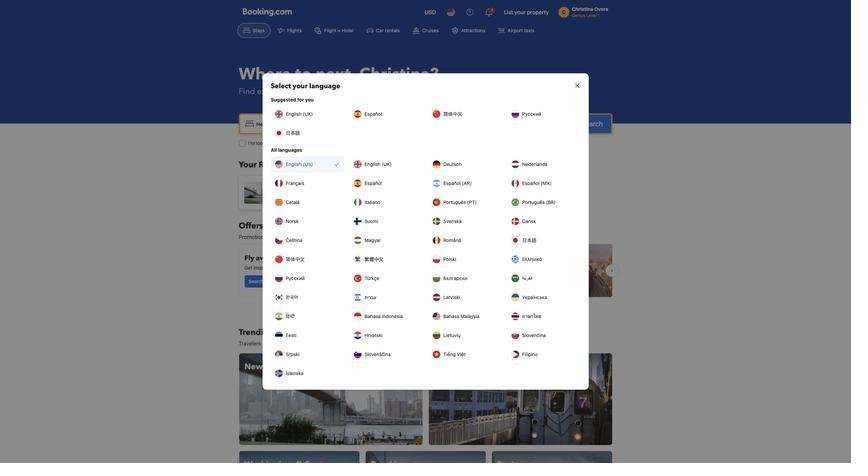 Task type: describe. For each thing, give the bounding box(es) containing it.
for inside select your language dialog
[[297, 97, 304, 103]]

繁體中文 button
[[350, 252, 423, 268]]

suomi button
[[350, 214, 423, 230]]

1 vertical spatial english (uk) button
[[350, 156, 423, 173]]

people inside new york jan 2-jan 5, 2 people
[[304, 193, 319, 199]]

i'm looking for an entire home or apartment
[[248, 140, 343, 146]]

save
[[543, 261, 553, 267]]

for left an
[[274, 140, 280, 146]]

日本語 for topmost 日本語 button
[[286, 130, 300, 136]]

english for english (uk)
[[286, 161, 302, 167]]

jan 2-jan 5, 2 people link
[[365, 176, 486, 210]]

dream
[[301, 254, 322, 263]]

1 horizontal spatial english (uk)
[[365, 161, 392, 167]]

العربية
[[522, 276, 533, 282]]

attractions
[[462, 28, 486, 33]]

searching
[[263, 341, 287, 347]]

(pt)
[[467, 200, 477, 205]]

bahasa malaysia button
[[429, 309, 502, 325]]

apartment
[[321, 140, 343, 146]]

region containing save 15% with late escape deals
[[233, 241, 618, 301]]

hrvatski
[[365, 333, 383, 339]]

new for new york jan 2-jan 5, 2 people
[[271, 187, 282, 192]]

0 vertical spatial english (uk) button
[[271, 106, 344, 122]]

bahasa malaysia
[[444, 314, 480, 320]]

genius
[[293, 86, 319, 97]]

more
[[451, 268, 462, 274]]

english (us)
[[286, 161, 313, 167]]

deals inside save 15% with late escape deals explore thousands of destinations worldwide and save 15% or more
[[525, 250, 544, 259]]

list
[[504, 9, 513, 15]]

việt
[[457, 352, 466, 358]]

(uk) for the top english (uk) 'button'
[[303, 111, 313, 117]]

save 15% with late escape deals explore thousands of destinations worldwide and save 15% or more
[[434, 250, 553, 274]]

español up italiano
[[365, 181, 382, 186]]

airport taxis
[[508, 28, 535, 33]]

0 vertical spatial 简体中文
[[444, 111, 463, 117]]

special
[[297, 234, 314, 240]]

flight + hotel
[[324, 28, 354, 33]]

suggested for you
[[271, 97, 314, 103]]

nederlands button
[[507, 156, 581, 173]]

bahasa for bahasa indonesia
[[365, 314, 381, 320]]

português (pt) button
[[429, 194, 502, 211]]

your
[[239, 159, 257, 171]]

of inside where to next, christina? find exclusive genius rewards in every corner of the world!
[[410, 86, 418, 97]]

get
[[245, 265, 252, 271]]

2- inside new york jan 2-jan 5, 2 people
[[281, 193, 286, 199]]

0 horizontal spatial 15%
[[434, 268, 444, 274]]

search for flights link
[[245, 276, 291, 288]]

fly away to your dream vacation get inspired – compare and book flights with flexibility
[[245, 254, 364, 271]]

compare
[[277, 265, 296, 271]]

eesti button
[[271, 328, 344, 344]]

rewards
[[321, 86, 351, 97]]

1 horizontal spatial русский
[[522, 111, 541, 117]]

flight + hotel link
[[309, 23, 360, 38]]

english (us) button
[[271, 156, 344, 173]]

1 horizontal spatial 简体中文 button
[[429, 106, 502, 122]]

bahasa for bahasa malaysia
[[444, 314, 460, 320]]

america
[[338, 341, 358, 347]]

türkçe
[[365, 276, 379, 282]]

fly
[[245, 254, 254, 263]]

your inside fly away to your dream vacation get inspired – compare and book flights with flexibility
[[284, 254, 299, 263]]

your for list
[[515, 9, 526, 15]]

the
[[420, 86, 432, 97]]

0 vertical spatial 日本語 button
[[271, 125, 344, 141]]

filipino
[[522, 352, 538, 358]]

polski
[[444, 257, 456, 262]]

book
[[307, 265, 317, 271]]

lietuvių button
[[429, 328, 502, 344]]

français
[[286, 181, 304, 186]]

4 jan from the left
[[412, 193, 420, 199]]

svenska button
[[429, 214, 502, 230]]

for inside search for flights link
[[266, 279, 272, 285]]

eesti
[[286, 333, 296, 339]]

select your language
[[271, 82, 340, 91]]

united
[[296, 341, 313, 347]]

latviski
[[444, 295, 460, 301]]

list your property
[[504, 9, 549, 15]]

1 vertical spatial 日本語 button
[[507, 233, 581, 249]]

繁體中文
[[365, 257, 384, 262]]

where
[[239, 63, 291, 86]]

español (mx) button
[[507, 175, 581, 192]]

español inside button
[[522, 181, 540, 186]]

jan 2-jan 5, 2 people
[[398, 193, 446, 199]]

select
[[271, 82, 291, 91]]

0 vertical spatial or
[[315, 140, 319, 146]]

(mx)
[[541, 181, 552, 186]]

also
[[359, 341, 369, 347]]

0 horizontal spatial escape
[[460, 282, 477, 287]]

indonesia
[[382, 314, 403, 320]]

thousands
[[452, 261, 475, 267]]

search button
[[574, 115, 611, 133]]

for inside offers promotions, deals, and special offers for you
[[331, 234, 338, 240]]

română
[[444, 238, 461, 243]]

0 horizontal spatial 简体中文
[[286, 257, 305, 262]]

norsk button
[[271, 214, 344, 230]]

2 people from the left
[[431, 193, 446, 199]]

slovenčina button
[[507, 328, 581, 344]]

to inside where to next, christina? find exclusive genius rewards in every corner of the world!
[[295, 63, 312, 86]]

where to next, christina? find exclusive genius rewards in every corner of the world!
[[239, 63, 458, 97]]

español button for 简体中文
[[350, 106, 423, 122]]

한국어
[[286, 295, 298, 301]]

português (pt)
[[444, 200, 477, 205]]

cruises
[[423, 28, 439, 33]]

0 horizontal spatial русский button
[[271, 271, 344, 287]]

rentals
[[385, 28, 400, 33]]

escape inside save 15% with late escape deals explore thousands of destinations worldwide and save 15% or more
[[500, 250, 524, 259]]

español down every
[[365, 111, 382, 117]]

fly away to your dream vacation image
[[375, 250, 417, 292]]

promotions,
[[239, 234, 268, 240]]

car rentals link
[[361, 23, 406, 38]]

cruises link
[[407, 23, 445, 38]]

suggested
[[271, 97, 296, 103]]

stays
[[253, 28, 265, 33]]

for inside trending destinations travelers searching for united states of america also booked these
[[288, 341, 295, 347]]

slovenčina
[[522, 333, 546, 339]]

property
[[527, 9, 549, 15]]

your recent searches
[[239, 159, 323, 171]]

new for new york
[[245, 362, 263, 373]]

all
[[271, 147, 277, 153]]

български button
[[429, 271, 502, 287]]

tiếng việt
[[444, 352, 466, 358]]

한국어 button
[[271, 290, 344, 306]]

language
[[309, 82, 340, 91]]

and inside save 15% with late escape deals explore thousands of destinations worldwide and save 15% or more
[[534, 261, 542, 267]]

english for 日本語
[[286, 111, 302, 117]]

your for select
[[293, 82, 308, 91]]

flights inside fly away to your dream vacation get inspired – compare and book flights with flexibility
[[319, 265, 332, 271]]



Task type: locate. For each thing, give the bounding box(es) containing it.
1 horizontal spatial flights
[[319, 265, 332, 271]]

0 horizontal spatial with
[[334, 265, 343, 271]]

0 horizontal spatial or
[[315, 140, 319, 146]]

flexibility
[[344, 265, 364, 271]]

bahasa inside button
[[365, 314, 381, 320]]

简体中文 down world!
[[444, 111, 463, 117]]

0 vertical spatial search
[[582, 120, 603, 128]]

0 vertical spatial escape
[[500, 250, 524, 259]]

0 horizontal spatial bahasa
[[365, 314, 381, 320]]

0 horizontal spatial 5,
[[295, 193, 299, 199]]

to up compare
[[275, 254, 282, 263]]

hrvatski button
[[350, 328, 423, 344]]

1 vertical spatial of
[[476, 261, 481, 267]]

0 horizontal spatial 2
[[300, 193, 303, 199]]

0 vertical spatial destinations
[[482, 261, 509, 267]]

العربية button
[[507, 271, 581, 287]]

1 español button from the top
[[350, 106, 423, 122]]

with down vacation
[[334, 265, 343, 271]]

norsk
[[286, 219, 299, 224]]

new inside new york jan 2-jan 5, 2 people
[[271, 187, 282, 192]]

1 horizontal spatial find
[[438, 282, 448, 287]]

0 horizontal spatial destinations
[[276, 327, 325, 339]]

1 horizontal spatial bahasa
[[444, 314, 460, 320]]

5, inside new york jan 2-jan 5, 2 people
[[295, 193, 299, 199]]

suomi
[[365, 219, 378, 224]]

(uk)
[[303, 111, 313, 117], [382, 161, 392, 167]]

polski button
[[429, 252, 502, 268]]

0 vertical spatial of
[[410, 86, 418, 97]]

1 horizontal spatial 2
[[426, 193, 429, 199]]

0 horizontal spatial late
[[449, 282, 459, 287]]

1 vertical spatial english (uk)
[[365, 161, 392, 167]]

日本語 down dansk
[[522, 238, 537, 243]]

1 vertical spatial русский
[[286, 276, 305, 282]]

bahasa inside button
[[444, 314, 460, 320]]

0 vertical spatial new
[[271, 187, 282, 192]]

1 vertical spatial (uk)
[[382, 161, 392, 167]]

1 horizontal spatial new
[[271, 187, 282, 192]]

deals up worldwide
[[525, 250, 544, 259]]

日本語 button up languages
[[271, 125, 344, 141]]

1 vertical spatial 简体中文 button
[[271, 252, 344, 268]]

0 vertical spatial english (uk)
[[286, 111, 313, 117]]

2 2 from the left
[[426, 193, 429, 199]]

york
[[283, 187, 294, 192], [265, 362, 283, 373]]

of right states on the bottom left
[[331, 341, 336, 347]]

people down français button
[[304, 193, 319, 199]]

york for new york
[[265, 362, 283, 373]]

0 horizontal spatial find
[[239, 86, 255, 97]]

0 horizontal spatial you
[[305, 97, 314, 103]]

0 vertical spatial русский
[[522, 111, 541, 117]]

0 horizontal spatial flights
[[273, 279, 287, 285]]

2 2- from the left
[[407, 193, 412, 199]]

new down travelers on the bottom of the page
[[245, 362, 263, 373]]

you inside offers promotions, deals, and special offers for you
[[339, 234, 348, 240]]

1 jan from the left
[[271, 193, 279, 199]]

for down select your language
[[297, 97, 304, 103]]

select your language dialog
[[254, 65, 597, 398]]

български
[[444, 276, 468, 282]]

deals up the "latviski" button
[[478, 282, 490, 287]]

people up português (pt)
[[431, 193, 446, 199]]

0 vertical spatial with
[[468, 250, 483, 259]]

日本語 up entire
[[286, 130, 300, 136]]

日本語 button down dansk button
[[507, 233, 581, 249]]

and left book
[[297, 265, 305, 271]]

(br)
[[546, 200, 556, 205]]

bahasa up hrvatski
[[365, 314, 381, 320]]

corner
[[384, 86, 408, 97]]

of right thousands
[[476, 261, 481, 267]]

(us)
[[303, 161, 313, 167]]

2 español button from the top
[[350, 175, 423, 192]]

1 vertical spatial flights
[[273, 279, 287, 285]]

languages
[[278, 147, 302, 153]]

search for search
[[582, 120, 603, 128]]

português left (pt)
[[444, 200, 466, 205]]

1 vertical spatial or
[[445, 268, 450, 274]]

简体中文 button down čeština button
[[271, 252, 344, 268]]

to up genius
[[295, 63, 312, 86]]

late down the română button
[[485, 250, 499, 259]]

in
[[353, 86, 360, 97]]

christina?
[[359, 63, 439, 86]]

0 horizontal spatial new
[[245, 362, 263, 373]]

1 vertical spatial deals
[[478, 282, 490, 287]]

español button up italiano button
[[350, 175, 423, 192]]

list your property link
[[500, 4, 553, 20]]

1 horizontal spatial search
[[582, 120, 603, 128]]

deals
[[525, 250, 544, 259], [478, 282, 490, 287]]

late
[[485, 250, 499, 259], [449, 282, 459, 287]]

booking.com image
[[243, 8, 292, 16]]

0 horizontal spatial 日本語
[[286, 130, 300, 136]]

0 horizontal spatial 日本語 button
[[271, 125, 344, 141]]

english
[[286, 111, 302, 117], [286, 161, 302, 167], [365, 161, 380, 167]]

your inside "link"
[[515, 9, 526, 15]]

or down explore
[[445, 268, 450, 274]]

0 horizontal spatial português
[[444, 200, 466, 205]]

york inside new york jan 2-jan 5, 2 people
[[283, 187, 294, 192]]

tiếng
[[444, 352, 456, 358]]

or right home
[[315, 140, 319, 146]]

slovenščina button
[[350, 347, 423, 363]]

español left (mx)
[[522, 181, 540, 186]]

and right deals,
[[286, 234, 295, 240]]

with inside fly away to your dream vacation get inspired – compare and book flights with flexibility
[[334, 265, 343, 271]]

português inside button
[[444, 200, 466, 205]]

1 horizontal spatial english (uk) button
[[350, 156, 423, 173]]

español left (ar)
[[444, 181, 461, 186]]

find inside where to next, christina? find exclusive genius rewards in every corner of the world!
[[239, 86, 255, 97]]

0 vertical spatial 简体中文 button
[[429, 106, 502, 122]]

português (br)
[[522, 200, 556, 205]]

and left save
[[534, 261, 542, 267]]

late inside save 15% with late escape deals explore thousands of destinations worldwide and save 15% or more
[[485, 250, 499, 259]]

find up latviski
[[438, 282, 448, 287]]

bahasa indonesia button
[[350, 309, 423, 325]]

and
[[286, 234, 295, 240], [534, 261, 542, 267], [297, 265, 305, 271]]

1 2- from the left
[[281, 193, 286, 199]]

0 horizontal spatial deals
[[478, 282, 490, 287]]

english inside button
[[286, 161, 302, 167]]

1 vertical spatial new
[[245, 362, 263, 373]]

2 horizontal spatial of
[[476, 261, 481, 267]]

with up thousands
[[468, 250, 483, 259]]

1 vertical spatial late
[[449, 282, 459, 287]]

日本語 for bottom 日本語 button
[[522, 238, 537, 243]]

1 vertical spatial you
[[339, 234, 348, 240]]

1 horizontal spatial 简体中文
[[444, 111, 463, 117]]

your up suggested for you
[[293, 82, 308, 91]]

简体中文
[[444, 111, 463, 117], [286, 257, 305, 262]]

2 português from the left
[[522, 200, 545, 205]]

עברית button
[[350, 290, 423, 306]]

1 horizontal spatial people
[[431, 193, 446, 199]]

and inside offers promotions, deals, and special offers for you
[[286, 234, 295, 240]]

0 horizontal spatial people
[[304, 193, 319, 199]]

bahasa left malaysia
[[444, 314, 460, 320]]

attractions link
[[446, 23, 491, 38]]

1 horizontal spatial and
[[297, 265, 305, 271]]

car
[[376, 28, 384, 33]]

1 people from the left
[[304, 193, 319, 199]]

1 horizontal spatial york
[[283, 187, 294, 192]]

íslenska button
[[271, 366, 344, 382]]

your right list
[[515, 9, 526, 15]]

york left íslenska
[[265, 362, 283, 373]]

progress bar
[[419, 303, 433, 306]]

1 horizontal spatial 5,
[[421, 193, 425, 199]]

1 horizontal spatial with
[[468, 250, 483, 259]]

1 vertical spatial 日本語
[[522, 238, 537, 243]]

(ar)
[[462, 181, 472, 186]]

português left (br)
[[522, 200, 545, 205]]

for down eesti
[[288, 341, 295, 347]]

1 5, from the left
[[295, 193, 299, 199]]

find down where
[[239, 86, 255, 97]]

0 horizontal spatial of
[[331, 341, 336, 347]]

0 vertical spatial flights
[[319, 265, 332, 271]]

2 bahasa from the left
[[444, 314, 460, 320]]

you inside dialog
[[305, 97, 314, 103]]

português for português (pt)
[[444, 200, 466, 205]]

2 5, from the left
[[421, 193, 425, 199]]

lietuvių
[[444, 333, 461, 339]]

destinations up united
[[276, 327, 325, 339]]

español button for español (ar)
[[350, 175, 423, 192]]

inspired
[[254, 265, 271, 271]]

1 bahasa from the left
[[365, 314, 381, 320]]

español button down corner
[[350, 106, 423, 122]]

italiano
[[365, 200, 380, 205]]

0 horizontal spatial york
[[265, 362, 283, 373]]

main content
[[233, 221, 618, 464]]

all languages
[[271, 147, 302, 153]]

travelers
[[239, 341, 261, 347]]

york down français
[[283, 187, 294, 192]]

to inside fly away to your dream vacation get inspired – compare and book flights with flexibility
[[275, 254, 282, 263]]

search for search for flights
[[249, 279, 264, 285]]

new york link
[[239, 354, 423, 446]]

0 vertical spatial you
[[305, 97, 314, 103]]

and inside fly away to your dream vacation get inspired – compare and book flights with flexibility
[[297, 265, 305, 271]]

日本語
[[286, 130, 300, 136], [522, 238, 537, 243]]

15%
[[452, 250, 467, 259], [434, 268, 444, 274]]

destinations inside trending destinations travelers searching for united states of america also booked these
[[276, 327, 325, 339]]

1 vertical spatial find
[[438, 282, 448, 287]]

1 horizontal spatial русский button
[[507, 106, 581, 122]]

1 2 from the left
[[300, 193, 303, 199]]

0 vertical spatial late
[[485, 250, 499, 259]]

2 vertical spatial of
[[331, 341, 336, 347]]

late up latviski
[[449, 282, 459, 287]]

airport taxis link
[[493, 23, 541, 38]]

2 inside new york jan 2-jan 5, 2 people
[[300, 193, 303, 199]]

0 vertical spatial your
[[515, 9, 526, 15]]

–
[[273, 265, 275, 271]]

destinations left worldwide
[[482, 261, 509, 267]]

0 vertical spatial 日本語
[[286, 130, 300, 136]]

bahasa indonesia
[[365, 314, 403, 320]]

with inside save 15% with late escape deals explore thousands of destinations worldwide and save 15% or more
[[468, 250, 483, 259]]

1 vertical spatial español button
[[350, 175, 423, 192]]

1 horizontal spatial late
[[485, 250, 499, 259]]

escape up the "latviski" button
[[460, 282, 477, 287]]

airport
[[508, 28, 523, 33]]

português inside button
[[522, 200, 545, 205]]

offers
[[239, 221, 263, 232]]

1 horizontal spatial destinations
[[482, 261, 509, 267]]

group of friends hiking in the mountains on a sunny day image
[[429, 244, 612, 297]]

trending
[[239, 327, 274, 339]]

filipino button
[[507, 347, 581, 363]]

flights right book
[[319, 265, 332, 271]]

1 vertical spatial русский button
[[271, 271, 344, 287]]

2 jan from the left
[[286, 193, 293, 199]]

for down the inspired
[[266, 279, 272, 285]]

简体中文 up compare
[[286, 257, 305, 262]]

0 vertical spatial 15%
[[452, 250, 467, 259]]

0 horizontal spatial english (uk)
[[286, 111, 313, 117]]

español inside "button"
[[444, 181, 461, 186]]

español (ar) button
[[429, 175, 502, 192]]

简体中文 button
[[429, 106, 502, 122], [271, 252, 344, 268]]

search inside main content
[[249, 279, 264, 285]]

hotel
[[342, 28, 354, 33]]

1 vertical spatial to
[[275, 254, 282, 263]]

slovenščina
[[365, 352, 391, 358]]

explore
[[434, 261, 451, 267]]

0 horizontal spatial english (uk) button
[[271, 106, 344, 122]]

עברית
[[365, 295, 376, 301]]

1 horizontal spatial deals
[[525, 250, 544, 259]]

1 vertical spatial escape
[[460, 282, 477, 287]]

new york
[[245, 362, 283, 373]]

york inside main content
[[265, 362, 283, 373]]

nederlands
[[522, 161, 548, 167]]

flights down compare
[[273, 279, 287, 285]]

worldwide
[[510, 261, 532, 267]]

of inside save 15% with late escape deals explore thousands of destinations worldwide and save 15% or more
[[476, 261, 481, 267]]

region
[[233, 241, 618, 301]]

15% down explore
[[434, 268, 444, 274]]

magyar
[[365, 238, 381, 243]]

these
[[390, 341, 404, 347]]

0 horizontal spatial and
[[286, 234, 295, 240]]

3 jan from the left
[[398, 193, 406, 199]]

find late escape deals link
[[434, 278, 495, 291]]

escape up worldwide
[[500, 250, 524, 259]]

destinations inside save 15% with late escape deals explore thousands of destinations worldwide and save 15% or more
[[482, 261, 509, 267]]

0 horizontal spatial русский
[[286, 276, 305, 282]]

svenska
[[444, 219, 462, 224]]

2 horizontal spatial and
[[534, 261, 542, 267]]

main content containing offers
[[233, 221, 618, 464]]

search inside button
[[582, 120, 603, 128]]

tiếng việt button
[[429, 347, 502, 363]]

2 inside jan 2-jan 5, 2 people link
[[426, 193, 429, 199]]

0 vertical spatial to
[[295, 63, 312, 86]]

0 horizontal spatial search
[[249, 279, 264, 285]]

exclusive
[[257, 86, 291, 97]]

(uk) for bottommost english (uk) 'button'
[[382, 161, 392, 167]]

1 vertical spatial york
[[265, 362, 283, 373]]

1 horizontal spatial 2-
[[407, 193, 412, 199]]

1 vertical spatial with
[[334, 265, 343, 271]]

ภาษาไทย button
[[507, 309, 581, 325]]

català button
[[271, 194, 344, 211]]

new down recent
[[271, 187, 282, 192]]

your up compare
[[284, 254, 299, 263]]

srpski button
[[271, 347, 344, 363]]

for right offers
[[331, 234, 338, 240]]

0 vertical spatial español button
[[350, 106, 423, 122]]

save
[[434, 250, 450, 259]]

or inside save 15% with late escape deals explore thousands of destinations worldwide and save 15% or more
[[445, 268, 450, 274]]

1 vertical spatial 简体中文
[[286, 257, 305, 262]]

home
[[301, 140, 314, 146]]

taxis
[[525, 28, 535, 33]]

stays link
[[237, 23, 271, 38]]

0 vertical spatial york
[[283, 187, 294, 192]]

1 português from the left
[[444, 200, 466, 205]]

or
[[315, 140, 319, 146], [445, 268, 450, 274]]

1 horizontal spatial 日本語
[[522, 238, 537, 243]]

of left the
[[410, 86, 418, 97]]

简体中文 button down world!
[[429, 106, 502, 122]]

ภาษาไทย
[[522, 314, 542, 320]]

your inside dialog
[[293, 82, 308, 91]]

русский button
[[507, 106, 581, 122], [271, 271, 344, 287]]

2- inside jan 2-jan 5, 2 people link
[[407, 193, 412, 199]]

0 vertical spatial deals
[[525, 250, 544, 259]]

you right offers
[[339, 234, 348, 240]]

1 horizontal spatial 15%
[[452, 250, 467, 259]]

1 horizontal spatial 日本語 button
[[507, 233, 581, 249]]

1 horizontal spatial português
[[522, 200, 545, 205]]

1 horizontal spatial (uk)
[[382, 161, 392, 167]]

flight
[[324, 28, 337, 33]]

you down select your language
[[305, 97, 314, 103]]

states
[[314, 341, 330, 347]]

2 vertical spatial your
[[284, 254, 299, 263]]

of inside trending destinations travelers searching for united states of america also booked these
[[331, 341, 336, 347]]

ελληνικά
[[522, 257, 542, 262]]

15% up thousands
[[452, 250, 467, 259]]

new inside main content
[[245, 362, 263, 373]]

español button
[[350, 106, 423, 122], [350, 175, 423, 192]]

york for new york jan 2-jan 5, 2 people
[[283, 187, 294, 192]]

0 vertical spatial find
[[239, 86, 255, 97]]

find late escape deals
[[438, 282, 490, 287]]

1 vertical spatial your
[[293, 82, 308, 91]]

0 horizontal spatial to
[[275, 254, 282, 263]]

português for português (br)
[[522, 200, 545, 205]]

हिन्दी
[[286, 314, 295, 320]]

people
[[304, 193, 319, 199], [431, 193, 446, 199]]

0 vertical spatial (uk)
[[303, 111, 313, 117]]

русский
[[522, 111, 541, 117], [286, 276, 305, 282]]

हिन्दी button
[[271, 309, 344, 325]]



Task type: vqa. For each thing, say whether or not it's contained in the screenshot.
(UK) to the top
yes



